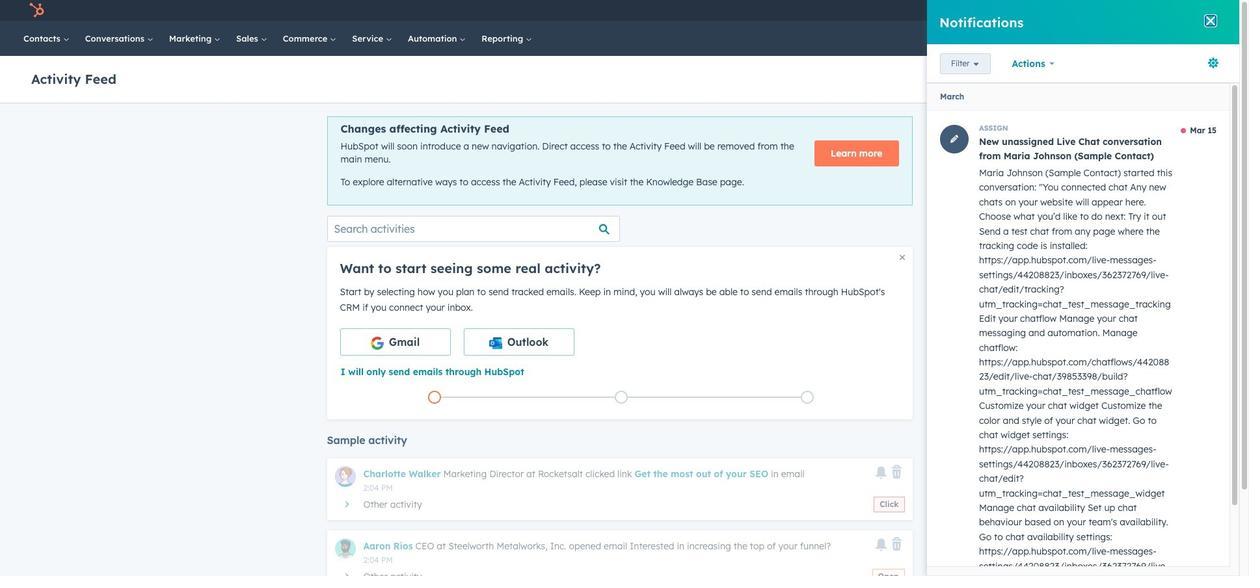 Task type: vqa. For each thing, say whether or not it's contained in the screenshot.
Call image
no



Task type: locate. For each thing, give the bounding box(es) containing it.
onboarding.steps.sendtrackedemailingmail.title image
[[618, 395, 624, 402]]

Search activities search field
[[327, 216, 620, 242]]

list
[[341, 388, 901, 407]]

menu
[[953, 0, 1224, 21]]

close image
[[900, 255, 905, 260]]

None checkbox
[[340, 329, 451, 356], [464, 329, 574, 356], [340, 329, 451, 356], [464, 329, 574, 356]]



Task type: describe. For each thing, give the bounding box(es) containing it.
marketplaces image
[[1048, 6, 1060, 18]]

onboarding.steps.finalstep.title image
[[805, 395, 811, 402]]

jacob simon image
[[1147, 5, 1158, 16]]

Search HubSpot search field
[[1047, 27, 1194, 49]]



